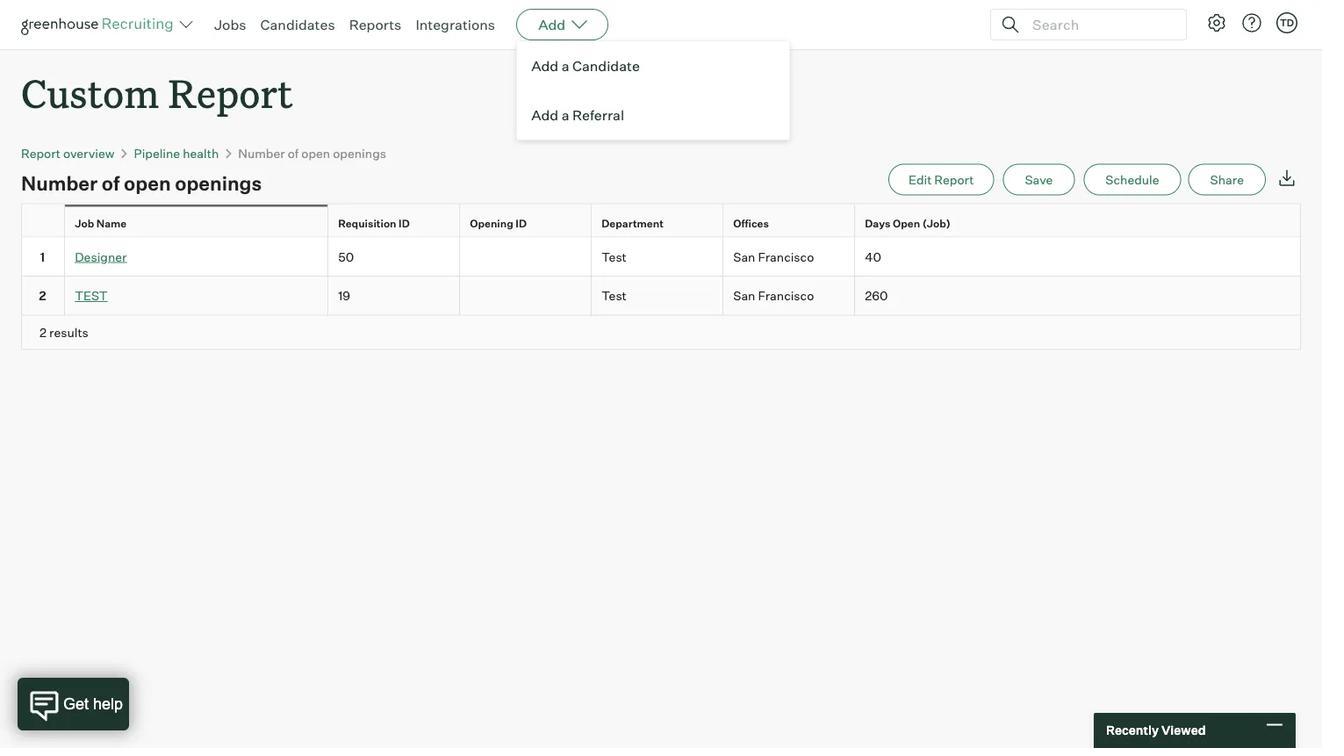 Task type: locate. For each thing, give the bounding box(es) containing it.
row group
[[21, 238, 1302, 316]]

2
[[39, 288, 46, 303], [40, 325, 47, 340]]

add down add dropdown button at the top
[[532, 57, 559, 75]]

1 horizontal spatial id
[[516, 217, 527, 230]]

cell
[[460, 238, 592, 277], [460, 277, 592, 316]]

2 down the 1 cell
[[39, 288, 46, 303]]

jobs link
[[214, 16, 246, 33]]

1 a from the top
[[562, 57, 570, 75]]

a for referral
[[562, 106, 570, 124]]

cell for 19
[[460, 277, 592, 316]]

td button
[[1274, 9, 1302, 37]]

0 vertical spatial open
[[301, 146, 330, 161]]

openings
[[333, 146, 386, 161], [175, 171, 262, 195]]

referral
[[573, 106, 625, 124]]

2 san from the top
[[734, 288, 756, 303]]

results
[[49, 325, 89, 340]]

number
[[238, 146, 285, 161], [21, 171, 98, 195]]

add inside dropdown button
[[539, 16, 566, 33]]

0 horizontal spatial open
[[124, 171, 171, 195]]

0 vertical spatial a
[[562, 57, 570, 75]]

report
[[168, 67, 293, 119], [21, 146, 61, 161], [935, 172, 974, 187]]

0 vertical spatial san francisco
[[734, 249, 814, 264]]

2 row from the top
[[21, 238, 1302, 277]]

1 san francisco from the top
[[734, 249, 814, 264]]

schedule button
[[1084, 164, 1182, 196]]

2 cell from the top
[[460, 277, 592, 316]]

test
[[602, 249, 627, 264], [602, 288, 627, 303]]

report overview
[[21, 146, 115, 161]]

save
[[1025, 172, 1053, 187]]

add a candidate link
[[517, 41, 790, 90]]

1 vertical spatial a
[[562, 106, 570, 124]]

recently viewed
[[1107, 723, 1207, 738]]

share
[[1211, 172, 1245, 187]]

download image
[[1277, 167, 1298, 189]]

1 vertical spatial san
[[734, 288, 756, 303]]

2 test from the top
[[602, 288, 627, 303]]

report for custom report
[[168, 67, 293, 119]]

2 francisco from the top
[[758, 288, 814, 303]]

id right opening at the top
[[516, 217, 527, 230]]

openings down health
[[175, 171, 262, 195]]

add a referral
[[532, 106, 625, 124]]

1 san from the top
[[734, 249, 756, 264]]

san francisco for 40
[[734, 249, 814, 264]]

2 vertical spatial report
[[935, 172, 974, 187]]

integrations
[[416, 16, 496, 33]]

a left referral
[[562, 106, 570, 124]]

san
[[734, 249, 756, 264], [734, 288, 756, 303]]

add up add a candidate
[[539, 16, 566, 33]]

reports
[[349, 16, 402, 33]]

0 vertical spatial test
[[602, 249, 627, 264]]

report right edit
[[935, 172, 974, 187]]

candidates
[[260, 16, 335, 33]]

cell for 50
[[460, 238, 592, 277]]

health
[[183, 146, 219, 161]]

0 vertical spatial report
[[168, 67, 293, 119]]

0 vertical spatial 2
[[39, 288, 46, 303]]

0 horizontal spatial openings
[[175, 171, 262, 195]]

1 vertical spatial add
[[532, 57, 559, 75]]

0 horizontal spatial number
[[21, 171, 98, 195]]

1 id from the left
[[399, 217, 410, 230]]

1 vertical spatial of
[[102, 171, 120, 195]]

0 horizontal spatial report
[[21, 146, 61, 161]]

1 cell
[[21, 238, 65, 277]]

test link
[[75, 288, 108, 303]]

2 a from the top
[[562, 106, 570, 124]]

add for add
[[539, 16, 566, 33]]

2 results
[[40, 325, 89, 340]]

add
[[539, 16, 566, 33], [532, 57, 559, 75], [532, 106, 559, 124]]

td button
[[1277, 12, 1298, 33]]

1
[[40, 249, 45, 264]]

job name
[[75, 217, 127, 230]]

configure image
[[1207, 12, 1228, 33]]

opening id
[[470, 217, 527, 230]]

jobs
[[214, 16, 246, 33]]

column header
[[21, 204, 69, 242]]

add left referral
[[532, 106, 559, 124]]

number down report overview 'link'
[[21, 171, 98, 195]]

0 vertical spatial openings
[[333, 146, 386, 161]]

number of open openings
[[238, 146, 386, 161], [21, 171, 262, 195]]

greenhouse recruiting image
[[21, 14, 179, 35]]

2 inside cell
[[39, 288, 46, 303]]

report overview link
[[21, 146, 115, 161]]

1 horizontal spatial number
[[238, 146, 285, 161]]

1 vertical spatial test
[[602, 288, 627, 303]]

(job)
[[923, 217, 951, 230]]

row containing 2
[[21, 277, 1302, 316]]

share button
[[1189, 164, 1267, 196]]

integrations link
[[416, 16, 496, 33]]

0 vertical spatial add
[[539, 16, 566, 33]]

recently
[[1107, 723, 1159, 738]]

row
[[21, 203, 1302, 242], [21, 238, 1302, 277], [21, 277, 1302, 316]]

2 vertical spatial add
[[532, 106, 559, 124]]

id
[[399, 217, 410, 230], [516, 217, 527, 230]]

1 vertical spatial openings
[[175, 171, 262, 195]]

test for 40
[[602, 249, 627, 264]]

test
[[75, 288, 108, 303]]

row containing 1
[[21, 238, 1302, 277]]

0 horizontal spatial id
[[399, 217, 410, 230]]

td menu
[[517, 40, 791, 141]]

openings up requisition
[[333, 146, 386, 161]]

days
[[865, 217, 891, 230]]

open
[[893, 217, 921, 230]]

2 san francisco from the top
[[734, 288, 814, 303]]

report left the overview
[[21, 146, 61, 161]]

0 horizontal spatial of
[[102, 171, 120, 195]]

san for 40
[[734, 249, 756, 264]]

number right health
[[238, 146, 285, 161]]

1 vertical spatial 2
[[40, 325, 47, 340]]

2 for 2
[[39, 288, 46, 303]]

opening
[[470, 217, 514, 230]]

1 francisco from the top
[[758, 249, 814, 264]]

open
[[301, 146, 330, 161], [124, 171, 171, 195]]

0 vertical spatial francisco
[[758, 249, 814, 264]]

2 id from the left
[[516, 217, 527, 230]]

table
[[21, 203, 1302, 350]]

2 horizontal spatial report
[[935, 172, 974, 187]]

1 test from the top
[[602, 249, 627, 264]]

1 horizontal spatial report
[[168, 67, 293, 119]]

san francisco
[[734, 249, 814, 264], [734, 288, 814, 303]]

name
[[96, 217, 127, 230]]

1 cell from the top
[[460, 238, 592, 277]]

designer link
[[75, 249, 127, 264]]

requisition id column header
[[329, 204, 464, 242]]

san francisco for 260
[[734, 288, 814, 303]]

cell down "opening id" column header
[[460, 277, 592, 316]]

francisco
[[758, 249, 814, 264], [758, 288, 814, 303]]

schedule
[[1106, 172, 1160, 187]]

cell down opening id
[[460, 238, 592, 277]]

san for 260
[[734, 288, 756, 303]]

1 row from the top
[[21, 203, 1302, 242]]

report up health
[[168, 67, 293, 119]]

0 vertical spatial san
[[734, 249, 756, 264]]

a for candidate
[[562, 57, 570, 75]]

19
[[338, 288, 351, 303]]

1 vertical spatial san francisco
[[734, 288, 814, 303]]

id right requisition
[[399, 217, 410, 230]]

add for add a candidate
[[532, 57, 559, 75]]

2 left results
[[40, 325, 47, 340]]

a left "candidate"
[[562, 57, 570, 75]]

offices
[[734, 217, 769, 230]]

save button
[[1003, 164, 1075, 196]]

of
[[288, 146, 299, 161], [102, 171, 120, 195]]

0 vertical spatial of
[[288, 146, 299, 161]]

1 vertical spatial francisco
[[758, 288, 814, 303]]

edit report
[[909, 172, 974, 187]]

3 row from the top
[[21, 277, 1302, 316]]

add a candidate
[[532, 57, 640, 75]]

a
[[562, 57, 570, 75], [562, 106, 570, 124]]



Task type: describe. For each thing, give the bounding box(es) containing it.
add for add a referral
[[532, 106, 559, 124]]

2 for 2 results
[[40, 325, 47, 340]]

40
[[865, 249, 882, 264]]

test for 260
[[602, 288, 627, 303]]

custom
[[21, 67, 159, 119]]

edit report link
[[889, 164, 995, 196]]

table containing 1
[[21, 203, 1302, 350]]

job name column header
[[65, 204, 332, 242]]

reports link
[[349, 16, 402, 33]]

candidates link
[[260, 16, 335, 33]]

pipeline
[[134, 146, 180, 161]]

report for edit report
[[935, 172, 974, 187]]

francisco for 260
[[758, 288, 814, 303]]

id for requisition id
[[399, 217, 410, 230]]

designer
[[75, 249, 127, 264]]

requisition
[[338, 217, 397, 230]]

2 cell
[[21, 277, 65, 316]]

job
[[75, 217, 94, 230]]

1 vertical spatial number of open openings
[[21, 171, 262, 195]]

days open (job)
[[865, 217, 951, 230]]

Search text field
[[1029, 12, 1171, 37]]

candidate
[[573, 57, 640, 75]]

50
[[338, 249, 354, 264]]

1 vertical spatial number
[[21, 171, 98, 195]]

number of open openings link
[[238, 146, 386, 161]]

1 vertical spatial open
[[124, 171, 171, 195]]

1 vertical spatial report
[[21, 146, 61, 161]]

add button
[[517, 9, 609, 40]]

260
[[865, 288, 888, 303]]

0 vertical spatial number
[[238, 146, 285, 161]]

pipeline health link
[[134, 146, 219, 161]]

viewed
[[1162, 723, 1207, 738]]

overview
[[63, 146, 115, 161]]

add a referral link
[[517, 90, 790, 140]]

pipeline health
[[134, 146, 219, 161]]

offices column header
[[724, 204, 859, 242]]

francisco for 40
[[758, 249, 814, 264]]

1 horizontal spatial open
[[301, 146, 330, 161]]

row containing job name
[[21, 203, 1302, 242]]

1 horizontal spatial of
[[288, 146, 299, 161]]

department
[[602, 217, 664, 230]]

opening id column header
[[460, 204, 596, 242]]

requisition id
[[338, 217, 410, 230]]

td
[[1281, 17, 1295, 29]]

custom report
[[21, 67, 293, 119]]

1 horizontal spatial openings
[[333, 146, 386, 161]]

id for opening id
[[516, 217, 527, 230]]

row group containing 1
[[21, 238, 1302, 316]]

edit
[[909, 172, 932, 187]]

save and schedule this report to revisit it! element
[[1003, 164, 1084, 196]]

0 vertical spatial number of open openings
[[238, 146, 386, 161]]

department column header
[[592, 204, 727, 242]]



Task type: vqa. For each thing, say whether or not it's contained in the screenshot.
'Add a Referral'
yes



